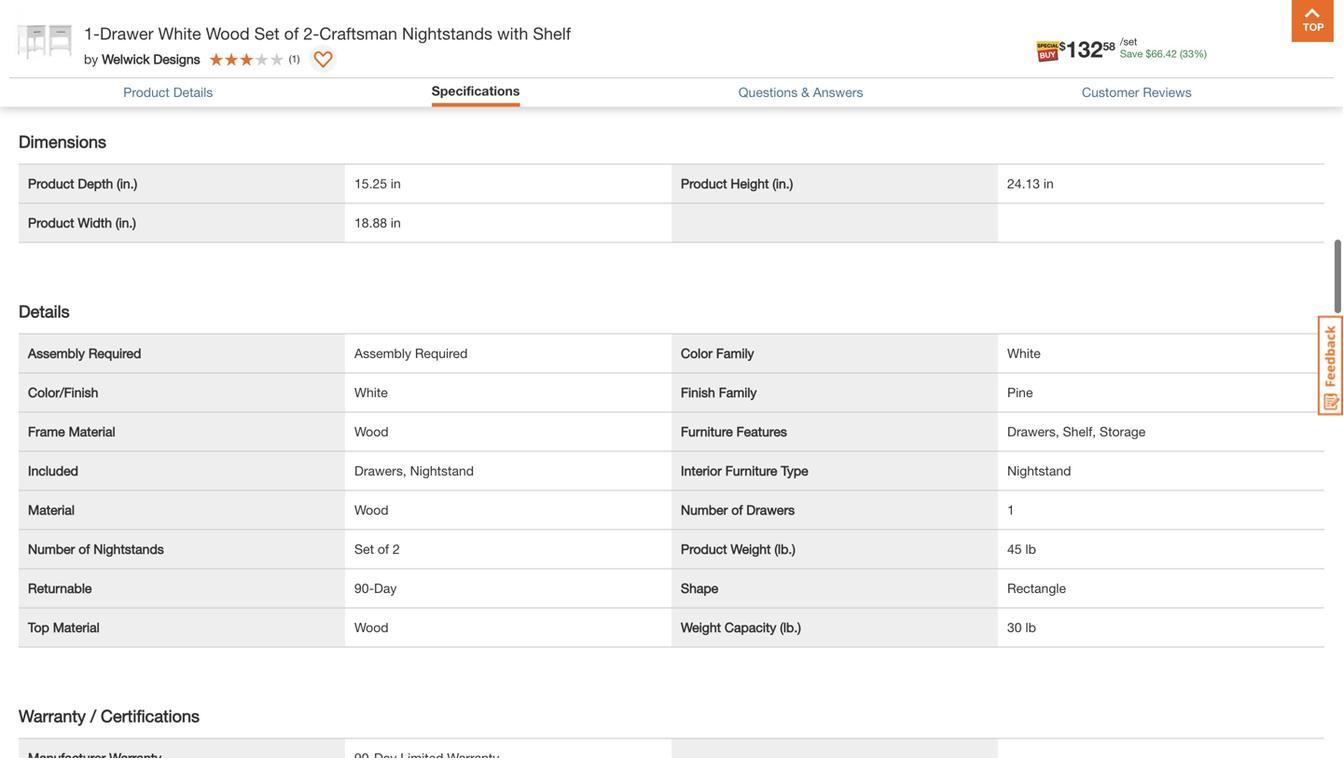 Task type: describe. For each thing, give the bounding box(es) containing it.
1-
[[84, 23, 100, 43]]

reviews
[[1143, 85, 1192, 100]]

top material
[[28, 620, 100, 635]]

1 nightstand from the left
[[410, 463, 474, 479]]

0 vertical spatial 1
[[292, 53, 297, 65]]

0 vertical spatial weight
[[731, 542, 771, 557]]

(in.) for product height (in.)
[[773, 176, 793, 191]]

capacity
[[725, 620, 777, 635]]

2 required from the left
[[415, 346, 468, 361]]

0 vertical spatial nightstands
[[402, 23, 493, 43]]

customer reviews
[[1082, 85, 1192, 100]]

( 1 )
[[289, 53, 300, 65]]

of for number of nightstands
[[79, 542, 90, 557]]

of left 2-
[[284, 23, 299, 43]]

product for product weight (lb.)
[[681, 542, 727, 557]]

of for set of 2
[[378, 542, 389, 557]]

answers
[[813, 85, 863, 100]]

rectangle
[[1008, 581, 1066, 596]]

42
[[1166, 48, 1177, 60]]

in for 24.13 in
[[1044, 176, 1054, 191]]

24.13
[[1008, 176, 1040, 191]]

2 see similar items link from the left
[[1095, 0, 1315, 44]]

of for number of drawers
[[732, 502, 743, 518]]

drawers, shelf, storage
[[1008, 424, 1146, 439]]

frame material
[[28, 424, 115, 439]]

number for number of drawers
[[681, 502, 728, 518]]

/set
[[1120, 35, 1138, 48]]

shelf
[[533, 23, 571, 43]]

day
[[374, 581, 397, 596]]

2-
[[304, 23, 319, 43]]

product for product width (in.)
[[28, 215, 74, 230]]

1 similar from the left
[[404, 27, 444, 42]]

30
[[1008, 620, 1022, 635]]

by
[[84, 51, 98, 66]]

45 lb
[[1008, 542, 1036, 557]]

interior furniture type
[[681, 463, 809, 479]]

in for 15.25 in
[[391, 176, 401, 191]]

33
[[1183, 48, 1194, 60]]

1 vertical spatial material
[[28, 502, 75, 518]]

number of drawers
[[681, 502, 795, 518]]

product weight (lb.)
[[681, 542, 796, 557]]

certifications
[[101, 706, 200, 726]]

with
[[497, 23, 528, 43]]

66
[[1152, 48, 1163, 60]]

1-drawer white wood set of 2-craftsman nightstands with shelf
[[84, 23, 571, 43]]

height
[[731, 176, 769, 191]]

1 see similar items link from the left
[[378, 0, 598, 44]]

product depth (in.)
[[28, 176, 137, 191]]

material for frame
[[69, 424, 115, 439]]

0 vertical spatial details
[[173, 85, 213, 100]]

90-day
[[355, 581, 397, 596]]

2 items from the left
[[1164, 27, 1197, 42]]

2 see from the left
[[1095, 27, 1118, 42]]

$ 132 58
[[1060, 35, 1116, 62]]

display image
[[314, 51, 333, 70]]

15.25 in
[[355, 176, 401, 191]]

1 assembly from the left
[[28, 346, 85, 361]]

feedback link image
[[1318, 315, 1343, 416]]

drawers, for drawers, nightstand
[[355, 463, 407, 479]]

customer
[[1082, 85, 1140, 100]]

1 vertical spatial white
[[1008, 346, 1041, 361]]

(in.) for product width (in.)
[[116, 215, 136, 230]]

1 see similar items from the left
[[378, 27, 479, 42]]

furniture features
[[681, 424, 787, 439]]

2 similar from the left
[[1121, 27, 1161, 42]]

dimensions
[[19, 132, 106, 152]]

drawers, nightstand
[[355, 463, 474, 479]]

in for 18.88 in
[[391, 215, 401, 230]]

family for finish family
[[719, 385, 757, 400]]

1 assembly required from the left
[[28, 346, 141, 361]]

132
[[1066, 35, 1103, 62]]

color
[[681, 346, 713, 361]]

product for product details
[[123, 85, 170, 100]]

questions & answers
[[739, 85, 863, 100]]

finish
[[681, 385, 715, 400]]

product height (in.)
[[681, 176, 793, 191]]

drawer
[[100, 23, 154, 43]]

wood for top material
[[355, 620, 389, 635]]

save
[[1120, 48, 1143, 60]]

storage
[[1100, 424, 1146, 439]]

returnable
[[28, 581, 92, 596]]

&
[[801, 85, 810, 100]]

0 vertical spatial set
[[254, 23, 280, 43]]

questions
[[739, 85, 798, 100]]

2 vertical spatial white
[[355, 385, 388, 400]]

shape
[[681, 581, 719, 596]]

features
[[737, 424, 787, 439]]

included
[[28, 463, 78, 479]]

product width (in.)
[[28, 215, 136, 230]]

1 see from the left
[[378, 27, 400, 42]]

2 assembly required from the left
[[355, 346, 468, 361]]



Task type: vqa. For each thing, say whether or not it's contained in the screenshot.


Task type: locate. For each thing, give the bounding box(es) containing it.
0 horizontal spatial weight
[[681, 620, 721, 635]]

0 vertical spatial number
[[681, 502, 728, 518]]

0 horizontal spatial assembly
[[28, 346, 85, 361]]

details
[[173, 85, 213, 100], [19, 301, 70, 321]]

material down included
[[28, 502, 75, 518]]

number up returnable
[[28, 542, 75, 557]]

drawers
[[747, 502, 795, 518]]

of left 2
[[378, 542, 389, 557]]

1 horizontal spatial weight
[[731, 542, 771, 557]]

0 horizontal spatial assembly required
[[28, 346, 141, 361]]

number down interior
[[681, 502, 728, 518]]

90-
[[355, 581, 374, 596]]

similar up save
[[1121, 27, 1161, 42]]

of up returnable
[[79, 542, 90, 557]]

0 horizontal spatial nightstand
[[410, 463, 474, 479]]

24.13 in
[[1008, 176, 1054, 191]]

weight
[[731, 542, 771, 557], [681, 620, 721, 635]]

lb for 30 lb
[[1026, 620, 1036, 635]]

1 horizontal spatial assembly required
[[355, 346, 468, 361]]

specifications button
[[432, 83, 520, 102], [432, 83, 520, 98]]

material for top
[[53, 620, 100, 635]]

product for product depth (in.)
[[28, 176, 74, 191]]

1 left display image
[[292, 53, 297, 65]]

1 horizontal spatial nightstands
[[402, 23, 493, 43]]

in right 15.25
[[391, 176, 401, 191]]

1 horizontal spatial see similar items
[[1095, 27, 1197, 42]]

1 horizontal spatial white
[[355, 385, 388, 400]]

furniture
[[681, 424, 733, 439], [726, 463, 778, 479]]

see similar items up specifications
[[378, 27, 479, 42]]

1 horizontal spatial details
[[173, 85, 213, 100]]

see similar items link up specifications
[[378, 0, 598, 44]]

1 vertical spatial 1
[[1008, 502, 1015, 518]]

0 horizontal spatial similar
[[404, 27, 444, 42]]

material right frame
[[69, 424, 115, 439]]

0 vertical spatial furniture
[[681, 424, 733, 439]]

of
[[284, 23, 299, 43], [732, 502, 743, 518], [79, 542, 90, 557], [378, 542, 389, 557]]

( left the )
[[289, 53, 292, 65]]

craftsman
[[319, 23, 397, 43]]

1 vertical spatial set
[[355, 542, 374, 557]]

set of 2
[[355, 542, 400, 557]]

1 vertical spatial family
[[719, 385, 757, 400]]

interior
[[681, 463, 722, 479]]

product details
[[123, 85, 213, 100]]

wood up set of 2
[[355, 502, 389, 518]]

set left 2-
[[254, 23, 280, 43]]

wood down 90-day
[[355, 620, 389, 635]]

family right color
[[716, 346, 754, 361]]

2 lb from the top
[[1026, 620, 1036, 635]]

0 horizontal spatial required
[[88, 346, 141, 361]]

shelf,
[[1063, 424, 1096, 439]]

0 horizontal spatial white
[[158, 23, 201, 43]]

(lb.) for product weight (lb.)
[[775, 542, 796, 557]]

questions & answers button
[[739, 85, 863, 100], [739, 85, 863, 100]]

1 vertical spatial drawers,
[[355, 463, 407, 479]]

/
[[90, 706, 96, 726]]

0 vertical spatial lb
[[1026, 542, 1036, 557]]

by welwick designs
[[84, 51, 200, 66]]

1 horizontal spatial (
[[1180, 48, 1183, 60]]

product down by welwick designs
[[123, 85, 170, 100]]

depth
[[78, 176, 113, 191]]

1 horizontal spatial number
[[681, 502, 728, 518]]

number
[[681, 502, 728, 518], [28, 542, 75, 557]]

(in.) right height at the right top
[[773, 176, 793, 191]]

1 vertical spatial number
[[28, 542, 75, 557]]

family for color family
[[716, 346, 754, 361]]

of left drawers
[[732, 502, 743, 518]]

1 vertical spatial nightstands
[[94, 542, 164, 557]]

0 horizontal spatial details
[[19, 301, 70, 321]]

see similar items up 66
[[1095, 27, 1197, 42]]

0 horizontal spatial items
[[447, 27, 479, 42]]

drawers, for drawers, shelf, storage
[[1008, 424, 1060, 439]]

drawers, down pine
[[1008, 424, 1060, 439]]

specifications
[[432, 83, 520, 98]]

1 horizontal spatial items
[[1164, 27, 1197, 42]]

18.88 in
[[355, 215, 401, 230]]

1 horizontal spatial nightstand
[[1008, 463, 1071, 479]]

18.88
[[355, 215, 387, 230]]

product image
[[37, 0, 313, 65]]

( inside /set save $ 66 . 42 ( 33 %)
[[1180, 48, 1183, 60]]

15.25
[[355, 176, 387, 191]]

furniture up interior
[[681, 424, 733, 439]]

product up shape
[[681, 542, 727, 557]]

30 lb
[[1008, 620, 1036, 635]]

product for product height (in.)
[[681, 176, 727, 191]]

2
[[393, 542, 400, 557]]

0 horizontal spatial see
[[378, 27, 400, 42]]

assembly
[[28, 346, 85, 361], [355, 346, 411, 361]]

1 horizontal spatial see
[[1095, 27, 1118, 42]]

0 horizontal spatial (
[[289, 53, 292, 65]]

details up color/finish
[[19, 301, 70, 321]]

lb right the 30
[[1026, 620, 1036, 635]]

1 lb from the top
[[1026, 542, 1036, 557]]

$
[[1060, 40, 1066, 53], [1146, 48, 1152, 60]]

0 horizontal spatial set
[[254, 23, 280, 43]]

1 horizontal spatial $
[[1146, 48, 1152, 60]]

in
[[391, 176, 401, 191], [1044, 176, 1054, 191], [391, 215, 401, 230]]

0 vertical spatial white
[[158, 23, 201, 43]]

1 horizontal spatial required
[[415, 346, 468, 361]]

1 vertical spatial (lb.)
[[780, 620, 801, 635]]

see left /set
[[1095, 27, 1118, 42]]

wood
[[206, 23, 250, 43], [355, 424, 389, 439], [355, 502, 389, 518], [355, 620, 389, 635]]

drawers, up set of 2
[[355, 463, 407, 479]]

type
[[781, 463, 809, 479]]

(in.) for product depth (in.)
[[117, 176, 137, 191]]

material right top
[[53, 620, 100, 635]]

designs
[[153, 51, 200, 66]]

1 horizontal spatial 1
[[1008, 502, 1015, 518]]

1 vertical spatial furniture
[[726, 463, 778, 479]]

$ left .
[[1146, 48, 1152, 60]]

1 horizontal spatial see similar items link
[[1095, 0, 1315, 44]]

0 horizontal spatial see similar items
[[378, 27, 479, 42]]

top button
[[1292, 0, 1334, 42]]

product left "width" at the top of the page
[[28, 215, 74, 230]]

(in.) right depth
[[117, 176, 137, 191]]

nightstands
[[402, 23, 493, 43], [94, 542, 164, 557]]

wood for frame material
[[355, 424, 389, 439]]

pine
[[1008, 385, 1033, 400]]

see similar items link up %)
[[1095, 0, 1315, 44]]

drawers,
[[1008, 424, 1060, 439], [355, 463, 407, 479]]

2 nightstand from the left
[[1008, 463, 1071, 479]]

white
[[158, 23, 201, 43], [1008, 346, 1041, 361], [355, 385, 388, 400]]

58
[[1103, 40, 1116, 53]]

0 horizontal spatial number
[[28, 542, 75, 557]]

number for number of nightstands
[[28, 542, 75, 557]]

(in.)
[[117, 176, 137, 191], [773, 176, 793, 191], [116, 215, 136, 230]]

1 required from the left
[[88, 346, 141, 361]]

0 vertical spatial (lb.)
[[775, 542, 796, 557]]

product
[[123, 85, 170, 100], [28, 176, 74, 191], [681, 176, 727, 191], [28, 215, 74, 230], [681, 542, 727, 557]]

2 vertical spatial material
[[53, 620, 100, 635]]

$ inside /set save $ 66 . 42 ( 33 %)
[[1146, 48, 1152, 60]]

number of nightstands
[[28, 542, 164, 557]]

$ inside $ 132 58
[[1060, 40, 1066, 53]]

weight capacity (lb.)
[[681, 620, 801, 635]]

wood left 2-
[[206, 23, 250, 43]]

welwick
[[102, 51, 150, 66]]

( right 42
[[1180, 48, 1183, 60]]

0 vertical spatial drawers,
[[1008, 424, 1060, 439]]

1 vertical spatial weight
[[681, 620, 721, 635]]

warranty / certifications
[[19, 706, 200, 726]]

45
[[1008, 542, 1022, 557]]

1 horizontal spatial similar
[[1121, 27, 1161, 42]]

in right 24.13
[[1044, 176, 1054, 191]]

wood for material
[[355, 502, 389, 518]]

0 horizontal spatial $
[[1060, 40, 1066, 53]]

similar
[[404, 27, 444, 42], [1121, 27, 1161, 42]]

.
[[1163, 48, 1166, 60]]

(in.) right "width" at the top of the page
[[116, 215, 136, 230]]

material
[[69, 424, 115, 439], [28, 502, 75, 518], [53, 620, 100, 635]]

%)
[[1194, 48, 1207, 60]]

see similar items
[[378, 27, 479, 42], [1095, 27, 1197, 42]]

furniture down features
[[726, 463, 778, 479]]

0 vertical spatial material
[[69, 424, 115, 439]]

1 horizontal spatial set
[[355, 542, 374, 557]]

wood up "drawers, nightstand"
[[355, 424, 389, 439]]

(
[[1180, 48, 1183, 60], [289, 53, 292, 65]]

top
[[28, 620, 49, 635]]

)
[[297, 53, 300, 65]]

2 horizontal spatial white
[[1008, 346, 1041, 361]]

0 horizontal spatial see similar items link
[[378, 0, 598, 44]]

nightstand
[[410, 463, 474, 479], [1008, 463, 1071, 479]]

white up pine
[[1008, 346, 1041, 361]]

product image image
[[14, 9, 75, 70]]

1 up 45
[[1008, 502, 1015, 518]]

2 assembly from the left
[[355, 346, 411, 361]]

color/finish
[[28, 385, 98, 400]]

(lb.) down drawers
[[775, 542, 796, 557]]

1 horizontal spatial assembly
[[355, 346, 411, 361]]

$ left 58
[[1060, 40, 1066, 53]]

details down designs
[[173, 85, 213, 100]]

1 vertical spatial lb
[[1026, 620, 1036, 635]]

2 see similar items from the left
[[1095, 27, 1197, 42]]

items
[[447, 27, 479, 42], [1164, 27, 1197, 42]]

1 vertical spatial details
[[19, 301, 70, 321]]

similar right craftsman
[[404, 27, 444, 42]]

product details button
[[123, 85, 213, 100], [123, 85, 213, 100]]

0 horizontal spatial drawers,
[[355, 463, 407, 479]]

/set save $ 66 . 42 ( 33 %)
[[1120, 35, 1207, 60]]

see right 2-
[[378, 27, 400, 42]]

weight down shape
[[681, 620, 721, 635]]

family
[[716, 346, 754, 361], [719, 385, 757, 400]]

lb for 45 lb
[[1026, 542, 1036, 557]]

color family
[[681, 346, 754, 361]]

1
[[292, 53, 297, 65], [1008, 502, 1015, 518]]

1 items from the left
[[447, 27, 479, 42]]

(lb.) right the capacity
[[780, 620, 801, 635]]

white up designs
[[158, 23, 201, 43]]

finish family
[[681, 385, 757, 400]]

weight down number of drawers
[[731, 542, 771, 557]]

white up "drawers, nightstand"
[[355, 385, 388, 400]]

1 horizontal spatial drawers,
[[1008, 424, 1060, 439]]

product left height at the right top
[[681, 176, 727, 191]]

lb right 45
[[1026, 542, 1036, 557]]

items left with
[[447, 27, 479, 42]]

family up 'furniture features'
[[719, 385, 757, 400]]

0 horizontal spatial nightstands
[[94, 542, 164, 557]]

in right 18.88
[[391, 215, 401, 230]]

customer reviews button
[[1082, 85, 1192, 100], [1082, 85, 1192, 100]]

(lb.) for weight capacity (lb.)
[[780, 620, 801, 635]]

items up 33
[[1164, 27, 1197, 42]]

0 horizontal spatial 1
[[292, 53, 297, 65]]

product down dimensions
[[28, 176, 74, 191]]

warranty
[[19, 706, 86, 726]]

width
[[78, 215, 112, 230]]

0 vertical spatial family
[[716, 346, 754, 361]]

set left 2
[[355, 542, 374, 557]]

lb
[[1026, 542, 1036, 557], [1026, 620, 1036, 635]]

frame
[[28, 424, 65, 439]]



